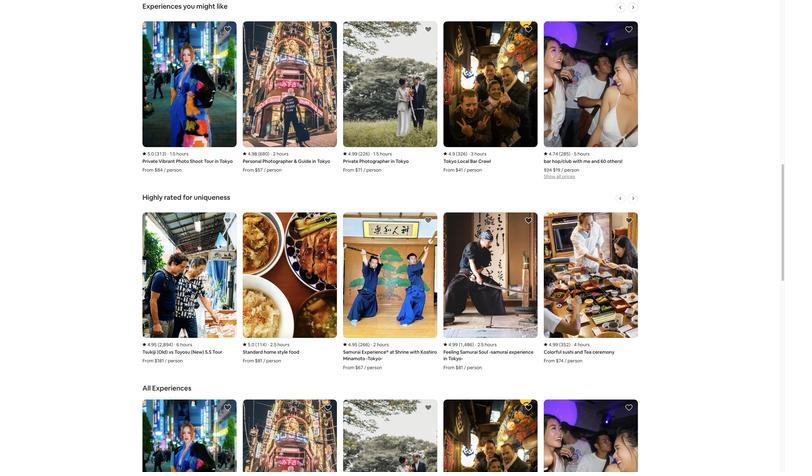 Task type: locate. For each thing, give the bounding box(es) containing it.
me
[[584, 158, 590, 164]]

with right the shrine
[[410, 349, 420, 355]]

hours
[[176, 151, 188, 157], [277, 151, 289, 157], [380, 151, 392, 157], [475, 151, 487, 157], [578, 151, 590, 157], [180, 342, 192, 348], [278, 342, 290, 348], [377, 342, 389, 348], [485, 342, 497, 348], [578, 342, 590, 348]]

tour
[[204, 158, 214, 164], [212, 349, 222, 355]]

hours up experience®︎
[[377, 342, 389, 348]]

vs
[[169, 349, 174, 355]]

4.99 (226)
[[348, 151, 370, 157]]

· left 5
[[572, 151, 573, 157]]

5.0 inside the private vibrant photo shoot tour in tokyo group
[[147, 151, 154, 157]]

photo
[[176, 158, 189, 164]]

2 1.5 from the left
[[373, 151, 379, 157]]

· 2.5 hours up style
[[268, 342, 290, 348]]

2 up experience®︎
[[373, 342, 376, 348]]

tokyo-
[[368, 356, 383, 362], [448, 356, 463, 362]]

add to wishlist image
[[224, 26, 231, 33], [324, 26, 332, 33], [425, 26, 432, 33], [625, 26, 633, 33], [324, 217, 332, 224], [425, 217, 432, 224], [224, 404, 231, 411], [324, 404, 332, 411], [525, 404, 532, 411]]

hours up personal photographer & guide in tokyo from $57 / person
[[277, 151, 289, 157]]

1.5 up the private photographer in tokyo from $71 / person
[[373, 151, 379, 157]]

4.95
[[147, 342, 157, 348], [348, 342, 358, 348]]

· inside tsukiji (old) vs toyosu (new) s.s tour group
[[174, 342, 175, 348]]

-
[[489, 349, 491, 355], [366, 356, 368, 362]]

2 tokyo- from the left
[[448, 356, 463, 362]]

4.99 left (226)
[[348, 151, 358, 157]]

/ right $57
[[264, 167, 266, 173]]

5.0 inside the standard home style food group
[[248, 342, 254, 348]]

person down 'vibrant'
[[167, 167, 182, 173]]

· inside feeling samurai soul -samurai experience in tokyo- group
[[475, 342, 476, 348]]

hours up the me at the right top of the page
[[578, 151, 590, 157]]

4.95 out of 5 average rating,  266 reviews image
[[343, 342, 370, 348]]

4.9 out of 5 average rating,  326 reviews image
[[444, 151, 467, 157]]

you
[[183, 2, 195, 11]]

0 horizontal spatial 4.95
[[147, 342, 157, 348]]

from left $41
[[444, 167, 455, 173]]

private down 5.0 out of 5 average rating,  313 reviews image
[[142, 158, 158, 164]]

tour right s.s
[[212, 349, 222, 355]]

and left 60
[[591, 158, 600, 164]]

$81 down the standard
[[255, 358, 262, 364]]

4.95 (2,894)
[[147, 342, 173, 348]]

4.99 (1,486)
[[449, 342, 474, 348]]

0 horizontal spatial private
[[142, 158, 158, 164]]

from inside private vibrant photo shoot tour in tokyo from $84 / person
[[142, 167, 154, 173]]

2 tokyo from the left
[[317, 158, 330, 164]]

0 horizontal spatial · 2 hours
[[271, 151, 289, 157]]

samurai up minamoto
[[343, 349, 361, 355]]

and inside bar hop/club with me and 60 others! $24 $19 / person show all prices
[[591, 158, 600, 164]]

hours for bar
[[475, 151, 487, 157]]

1 horizontal spatial · 2 hours
[[371, 342, 389, 348]]

1 horizontal spatial samurai
[[460, 349, 478, 355]]

· 2.5 hours up soul
[[475, 342, 497, 348]]

1 horizontal spatial 4.99
[[449, 342, 458, 348]]

4.98
[[248, 151, 257, 157]]

private inside the private photographer in tokyo from $71 / person
[[343, 158, 358, 164]]

0 horizontal spatial 2
[[273, 151, 276, 157]]

colorful sushi and tea ceremony from $74 / person
[[544, 349, 615, 364]]

hours inside the private vibrant photo shoot tour in tokyo group
[[176, 151, 188, 157]]

all
[[142, 384, 151, 392]]

/ inside tokyo local bar crawl from $41 / person
[[464, 167, 466, 173]]

· left 6
[[174, 342, 175, 348]]

hours up style
[[278, 342, 290, 348]]

(1,486)
[[459, 342, 474, 348]]

· 1.5 hours up photo
[[168, 151, 188, 157]]

· inside personal photographer & guide in tokyo group
[[271, 151, 272, 157]]

1 vertical spatial tour
[[212, 349, 222, 355]]

with down 5
[[573, 158, 583, 164]]

tokyo inside private vibrant photo shoot tour in tokyo from $84 / person
[[220, 158, 233, 164]]

2 · 1.5 hours from the left
[[371, 151, 392, 157]]

0 vertical spatial · 2 hours
[[271, 151, 289, 157]]

2
[[273, 151, 276, 157], [373, 342, 376, 348]]

4.95 for 4.95 (2,894)
[[147, 342, 157, 348]]

private down 4.99 out of 5 average rating,  226 reviews "image"
[[343, 158, 358, 164]]

private inside private vibrant photo shoot tour in tokyo from $84 / person
[[142, 158, 158, 164]]

/ right $71 on the left top of the page
[[364, 167, 365, 173]]

tokyo inside personal photographer & guide in tokyo from $57 / person
[[317, 158, 330, 164]]

1 vertical spatial experiences
[[152, 384, 191, 392]]

hours right 6
[[180, 342, 192, 348]]

add to wishlist image inside 'bar hop/club with me and 60 others!' group
[[625, 26, 633, 33]]

4.95 (266)
[[348, 342, 370, 348]]

1 · 2.5 hours from the left
[[268, 342, 290, 348]]

2.5 inside feeling samurai soul -samurai experience in tokyo- group
[[478, 342, 484, 348]]

$57
[[255, 167, 263, 173]]

private photographer in tokyo from $71 / person
[[343, 158, 409, 173]]

person inside personal photographer & guide in tokyo from $57 / person
[[267, 167, 282, 173]]

person down vs
[[168, 358, 183, 364]]

· inside the standard home style food group
[[268, 342, 269, 348]]

tokyo local bar crawl group
[[444, 21, 538, 173]]

person down the sushi
[[568, 358, 583, 364]]

tokyo inside tokyo local bar crawl from $41 / person
[[444, 158, 457, 164]]

/ down (1,486)
[[464, 365, 466, 370]]

1 tokyo from the left
[[220, 158, 233, 164]]

4
[[574, 342, 577, 348]]

photographer for 2
[[263, 158, 293, 164]]

· for (285)
[[572, 151, 573, 157]]

2 right (680)
[[273, 151, 276, 157]]

· 2.5 hours inside feeling samurai soul -samurai experience in tokyo- group
[[475, 342, 497, 348]]

in inside the private photographer in tokyo from $71 / person
[[391, 158, 395, 164]]

· inside the samurai experience®︎ at shrine with koshiro minamoto -tokyo- group
[[371, 342, 372, 348]]

add to wishlist image inside the samurai experience®︎ at shrine with koshiro minamoto -tokyo- group
[[425, 217, 432, 224]]

tour right shoot
[[204, 158, 214, 164]]

· 1.5 hours inside private photographer in tokyo group
[[371, 151, 392, 157]]

1 horizontal spatial and
[[591, 158, 600, 164]]

/ right $19
[[561, 167, 563, 173]]

1 vertical spatial 2
[[373, 342, 376, 348]]

4.95 inside tsukiji (old) vs toyosu (new) s.s tour group
[[147, 342, 157, 348]]

2.5 inside the standard home style food group
[[270, 342, 277, 348]]

0 horizontal spatial photographer
[[263, 158, 293, 164]]

from
[[142, 167, 154, 173], [243, 167, 254, 173], [343, 167, 354, 173], [444, 167, 455, 173], [142, 358, 154, 364], [243, 358, 254, 364], [544, 358, 555, 364], [343, 365, 354, 370], [444, 365, 455, 370]]

experiences
[[142, 2, 182, 11], [152, 384, 191, 392]]

hours inside tokyo local bar crawl group
[[475, 151, 487, 157]]

at
[[390, 349, 394, 355]]

5.0 for 5.0 (313)
[[147, 151, 154, 157]]

· inside tokyo local bar crawl group
[[469, 151, 470, 157]]

add to wishlist image for 3 hours
[[525, 26, 532, 33]]

· 2 hours inside personal photographer & guide in tokyo group
[[271, 151, 289, 157]]

person inside bar hop/club with me and 60 others! $24 $19 / person show all prices
[[564, 167, 579, 173]]

and
[[591, 158, 600, 164], [575, 349, 583, 355]]

1 · 1.5 hours from the left
[[168, 151, 188, 157]]

hours inside 'bar hop/club with me and 60 others!' group
[[578, 151, 590, 157]]

4.95 for 4.95 (266)
[[348, 342, 358, 348]]

· right (226)
[[371, 151, 372, 157]]

from left $71 on the left top of the page
[[343, 167, 354, 173]]

0 horizontal spatial · 1.5 hours
[[168, 151, 188, 157]]

4.98 out of 5 average rating,  680 reviews image
[[243, 151, 269, 157]]

2 4.95 from the left
[[348, 342, 358, 348]]

0 horizontal spatial 1.5
[[170, 151, 175, 157]]

· 1.5 hours for photographer
[[371, 151, 392, 157]]

hours inside feeling samurai soul -samurai experience in tokyo- group
[[485, 342, 497, 348]]

3 tokyo from the left
[[396, 158, 409, 164]]

/ right $84
[[164, 167, 166, 173]]

· 2 hours up experience®︎
[[371, 342, 389, 348]]

1 2.5 from the left
[[270, 342, 277, 348]]

hours up the private photographer in tokyo from $71 / person
[[380, 151, 392, 157]]

1.5 inside the private vibrant photo shoot tour in tokyo group
[[170, 151, 175, 157]]

hours inside private photographer in tokyo group
[[380, 151, 392, 157]]

1 vertical spatial -
[[366, 356, 368, 362]]

4.99 inside private photographer in tokyo group
[[348, 151, 358, 157]]

/ inside the private photographer in tokyo from $71 / person
[[364, 167, 365, 173]]

person inside the standard home style food from $81 / person
[[266, 358, 281, 364]]

· inside the private vibrant photo shoot tour in tokyo group
[[168, 151, 169, 157]]

photographer inside the private photographer in tokyo from $71 / person
[[359, 158, 390, 164]]

4.74
[[549, 151, 558, 157]]

2 2.5 from the left
[[478, 342, 484, 348]]

- right soul
[[489, 349, 491, 355]]

person down soul
[[467, 365, 482, 370]]

standard home style food group
[[243, 212, 337, 364]]

1 horizontal spatial $81
[[456, 365, 463, 370]]

1 horizontal spatial · 2.5 hours
[[475, 342, 497, 348]]

4.99 inside colorful sushi and tea ceremony group
[[549, 342, 558, 348]]

2 horizontal spatial 4.99
[[549, 342, 558, 348]]

· 2.5 hours inside the standard home style food group
[[268, 342, 290, 348]]

4.99 up feeling
[[449, 342, 458, 348]]

hop/club
[[552, 158, 572, 164]]

person inside private vibrant photo shoot tour in tokyo from $84 / person
[[167, 167, 182, 173]]

2 for (680)
[[273, 151, 276, 157]]

from down minamoto
[[343, 365, 354, 370]]

0 horizontal spatial and
[[575, 349, 583, 355]]

0 vertical spatial 2
[[273, 151, 276, 157]]

s.s
[[205, 349, 211, 355]]

· right (1,486)
[[475, 342, 476, 348]]

person inside the private photographer in tokyo from $71 / person
[[367, 167, 381, 173]]

private for 5.0
[[142, 158, 158, 164]]

and down · 4 hours
[[575, 349, 583, 355]]

0 vertical spatial 5.0
[[147, 151, 154, 157]]

add to wishlist image inside personal photographer & guide in tokyo group
[[324, 26, 332, 33]]

2 samurai from the left
[[460, 349, 478, 355]]

add to wishlist image inside the private vibrant photo shoot tour in tokyo group
[[224, 26, 231, 33]]

hours for photo
[[176, 151, 188, 157]]

show
[[544, 173, 556, 179]]

1 horizontal spatial photographer
[[359, 158, 390, 164]]

5.0 left (313)
[[147, 151, 154, 157]]

- inside feeling samurai soul -samurai experience in tokyo- from $81 / person
[[489, 349, 491, 355]]

person right $71 on the left top of the page
[[367, 167, 381, 173]]

private
[[142, 158, 158, 164], [343, 158, 358, 164]]

hours up photo
[[176, 151, 188, 157]]

1 horizontal spatial -
[[489, 349, 491, 355]]

1 horizontal spatial 2
[[373, 342, 376, 348]]

· right (313)
[[168, 151, 169, 157]]

- down experience®︎
[[366, 356, 368, 362]]

samurai inside samurai experience®︎ at shrine with koshiro minamoto -tokyo- from $67 / person
[[343, 349, 361, 355]]

· right (680)
[[271, 151, 272, 157]]

samurai down (1,486)
[[460, 349, 478, 355]]

/ right $74
[[565, 358, 567, 364]]

5.0
[[147, 151, 154, 157], [248, 342, 254, 348]]

4.74 out of 5 average rating,  285 reviews image
[[544, 151, 571, 157]]

1 vertical spatial $81
[[456, 365, 463, 370]]

(266)
[[359, 342, 370, 348]]

1 1.5 from the left
[[170, 151, 175, 157]]

5.0 for 5.0 (114)
[[248, 342, 254, 348]]

4 tokyo from the left
[[444, 158, 457, 164]]

tsukiji (old) vs toyosu (new) s.s tour from $181 / person
[[142, 349, 222, 364]]

· inside colorful sushi and tea ceremony group
[[572, 342, 573, 348]]

private vibrant photo shoot tour in tokyo group
[[142, 21, 237, 173]]

hours up soul
[[485, 342, 497, 348]]

· for (2,894)
[[174, 342, 175, 348]]

/ right $181
[[165, 358, 167, 364]]

· inside 'bar hop/club with me and 60 others!' group
[[572, 151, 573, 157]]

photographer inside personal photographer & guide in tokyo from $57 / person
[[263, 158, 293, 164]]

hours right 4
[[578, 342, 590, 348]]

2.5 up home
[[270, 342, 277, 348]]

0 horizontal spatial -
[[366, 356, 368, 362]]

from down 'colorful'
[[544, 358, 555, 364]]

4.95 inside the samurai experience®︎ at shrine with koshiro minamoto -tokyo- group
[[348, 342, 358, 348]]

2.5
[[270, 342, 277, 348], [478, 342, 484, 348]]

hours for style
[[278, 342, 290, 348]]

0 horizontal spatial samurai
[[343, 349, 361, 355]]

/ inside colorful sushi and tea ceremony from $74 / person
[[565, 358, 567, 364]]

2 for (266)
[[373, 342, 376, 348]]

2 private from the left
[[343, 158, 358, 164]]

1 vertical spatial and
[[575, 349, 583, 355]]

hours for soul
[[485, 342, 497, 348]]

experiences right all
[[152, 384, 191, 392]]

1 4.95 from the left
[[147, 342, 157, 348]]

1 vertical spatial with
[[410, 349, 420, 355]]

2 inside personal photographer & guide in tokyo group
[[273, 151, 276, 157]]

·
[[168, 151, 169, 157], [271, 151, 272, 157], [371, 151, 372, 157], [469, 151, 470, 157], [572, 151, 573, 157], [174, 342, 175, 348], [268, 342, 269, 348], [371, 342, 372, 348], [475, 342, 476, 348], [572, 342, 573, 348]]

samurai
[[343, 349, 361, 355], [460, 349, 478, 355]]

0 horizontal spatial with
[[410, 349, 420, 355]]

· right (266)
[[371, 342, 372, 348]]

(226)
[[359, 151, 370, 157]]

/
[[164, 167, 166, 173], [264, 167, 266, 173], [364, 167, 365, 173], [464, 167, 466, 173], [561, 167, 563, 173], [165, 358, 167, 364], [263, 358, 265, 364], [565, 358, 567, 364], [364, 365, 366, 370], [464, 365, 466, 370]]

1 horizontal spatial 4.95
[[348, 342, 358, 348]]

0 horizontal spatial $81
[[255, 358, 262, 364]]

1 horizontal spatial tokyo-
[[448, 356, 463, 362]]

1 horizontal spatial private
[[343, 158, 358, 164]]

· inside private photographer in tokyo group
[[371, 151, 372, 157]]

1.5 inside private photographer in tokyo group
[[373, 151, 379, 157]]

$81 inside feeling samurai soul -samurai experience in tokyo- from $81 / person
[[456, 365, 463, 370]]

· 2 hours inside the samurai experience®︎ at shrine with koshiro minamoto -tokyo- group
[[371, 342, 389, 348]]

samurai
[[491, 349, 508, 355]]

4.74 (285)
[[549, 151, 571, 157]]

· right (114)
[[268, 342, 269, 348]]

add to wishlist image for private vibrant photo shoot tour in tokyo from $84 / person
[[224, 26, 231, 33]]

4.99 inside feeling samurai soul -samurai experience in tokyo- group
[[449, 342, 458, 348]]

· for (352)
[[572, 342, 573, 348]]

· for (313)
[[168, 151, 169, 157]]

· 1.5 hours
[[168, 151, 188, 157], [371, 151, 392, 157]]

person right $57
[[267, 167, 282, 173]]

4.99 (352)
[[549, 342, 571, 348]]

in inside personal photographer & guide in tokyo from $57 / person
[[312, 158, 316, 164]]

· 1.5 hours inside the private vibrant photo shoot tour in tokyo group
[[168, 151, 188, 157]]

/ right $41
[[464, 167, 466, 173]]

from down 'tsukiji'
[[142, 358, 154, 364]]

1 horizontal spatial 1.5
[[373, 151, 379, 157]]

5.0 up the standard
[[248, 342, 254, 348]]

· left 4
[[572, 342, 573, 348]]

4.98 (680)
[[248, 151, 269, 157]]

person down experience®︎
[[367, 365, 382, 370]]

hours inside personal photographer & guide in tokyo group
[[277, 151, 289, 157]]

1 vertical spatial · 2 hours
[[371, 342, 389, 348]]

add to wishlist image for 2.5 hours
[[525, 217, 532, 224]]

/ down home
[[263, 358, 265, 364]]

1.5 up 'vibrant'
[[170, 151, 175, 157]]

4.95 out of 5 average rating,  2,894 reviews image
[[142, 342, 173, 348]]

1 horizontal spatial · 1.5 hours
[[371, 151, 392, 157]]

with
[[573, 158, 583, 164], [410, 349, 420, 355]]

5.0 out of 5 average rating,  114 reviews image
[[243, 342, 267, 348]]

· left 3
[[469, 151, 470, 157]]

minamoto
[[343, 356, 365, 362]]

1 tokyo- from the left
[[368, 356, 383, 362]]

experiences left you
[[142, 2, 182, 11]]

from inside tokyo local bar crawl from $41 / person
[[444, 167, 455, 173]]

4.99
[[348, 151, 358, 157], [449, 342, 458, 348], [549, 342, 558, 348]]

5.0 (114)
[[248, 342, 267, 348]]

$84
[[155, 167, 163, 173]]

add to wishlist image
[[525, 26, 532, 33], [224, 217, 231, 224], [525, 217, 532, 224], [625, 217, 633, 224], [425, 404, 432, 411], [625, 404, 633, 411]]

bar
[[544, 158, 551, 164]]

$24
[[544, 167, 552, 173]]

hours inside colorful sushi and tea ceremony group
[[578, 342, 590, 348]]

/ inside feeling samurai soul -samurai experience in tokyo- from $81 / person
[[464, 365, 466, 370]]

0 horizontal spatial 2.5
[[270, 342, 277, 348]]

0 horizontal spatial tokyo-
[[368, 356, 383, 362]]

person up prices
[[564, 167, 579, 173]]

from left $84
[[142, 167, 154, 173]]

in
[[215, 158, 219, 164], [312, 158, 316, 164], [391, 158, 395, 164], [444, 356, 447, 362]]

· 2 hours up personal photographer & guide in tokyo from $57 / person
[[271, 151, 289, 157]]

0 vertical spatial -
[[489, 349, 491, 355]]

/ inside private vibrant photo shoot tour in tokyo from $84 / person
[[164, 167, 166, 173]]

2 photographer from the left
[[359, 158, 390, 164]]

from down feeling
[[444, 365, 455, 370]]

add to wishlist image for samurai experience®︎ at shrine with koshiro minamoto -tokyo- from $67 / person
[[425, 217, 432, 224]]

4.99 up 'colorful'
[[549, 342, 558, 348]]

1 horizontal spatial 2.5
[[478, 342, 484, 348]]

1 samurai from the left
[[343, 349, 361, 355]]

from down the standard
[[243, 358, 254, 364]]

/ inside 'tsukiji (old) vs toyosu (new) s.s tour from $181 / person'
[[165, 358, 167, 364]]

hours inside tsukiji (old) vs toyosu (new) s.s tour group
[[180, 342, 192, 348]]

hours right 3
[[475, 151, 487, 157]]

person down home
[[266, 358, 281, 364]]

0 horizontal spatial 5.0
[[147, 151, 154, 157]]

1 private from the left
[[142, 158, 158, 164]]

0 vertical spatial with
[[573, 158, 583, 164]]

hours inside the standard home style food group
[[278, 342, 290, 348]]

1 horizontal spatial 5.0
[[248, 342, 254, 348]]

hours for vs
[[180, 342, 192, 348]]

standard
[[243, 349, 263, 355]]

1 horizontal spatial with
[[573, 158, 583, 164]]

4.95 left (266)
[[348, 342, 358, 348]]

/ inside bar hop/club with me and 60 others! $24 $19 / person show all prices
[[561, 167, 563, 173]]

1.5 for 5.0 (313)
[[170, 151, 175, 157]]

experience
[[509, 349, 534, 355]]

· 2 hours
[[271, 151, 289, 157], [371, 342, 389, 348]]

1 vertical spatial 5.0
[[248, 342, 254, 348]]

· 1.5 hours up the private photographer in tokyo from $71 / person
[[371, 151, 392, 157]]

2.5 up soul
[[478, 342, 484, 348]]

hours inside the samurai experience®︎ at shrine with koshiro minamoto -tokyo- group
[[377, 342, 389, 348]]

person down bar
[[467, 167, 482, 173]]

4.95 up 'tsukiji'
[[147, 342, 157, 348]]

add to wishlist image for standard home style food from $81 / person
[[324, 217, 332, 224]]

tokyo- down experience®︎
[[368, 356, 383, 362]]

0 horizontal spatial · 2.5 hours
[[268, 342, 290, 348]]

photographer down (226)
[[359, 158, 390, 164]]

rated
[[164, 193, 182, 202]]

feeling samurai soul -samurai experience in tokyo- from $81 / person
[[444, 349, 534, 370]]

1 photographer from the left
[[263, 158, 293, 164]]

from down personal
[[243, 167, 254, 173]]

/ right $67
[[364, 365, 366, 370]]

0 vertical spatial and
[[591, 158, 600, 164]]

2 inside the samurai experience®︎ at shrine with koshiro minamoto -tokyo- group
[[373, 342, 376, 348]]

tokyo- down feeling
[[448, 356, 463, 362]]

(2,894)
[[158, 342, 173, 348]]

0 vertical spatial $81
[[255, 358, 262, 364]]

hours for at
[[377, 342, 389, 348]]

$81 down feeling
[[456, 365, 463, 370]]

photographer down (680)
[[263, 158, 293, 164]]

0 horizontal spatial 4.99
[[348, 151, 358, 157]]

hours for with
[[578, 151, 590, 157]]

2.5 for home
[[270, 342, 277, 348]]

tokyo
[[220, 158, 233, 164], [317, 158, 330, 164], [396, 158, 409, 164], [444, 158, 457, 164]]

· 2 hours for (680)
[[271, 151, 289, 157]]

add to wishlist image inside the standard home style food group
[[324, 217, 332, 224]]

0 vertical spatial tour
[[204, 158, 214, 164]]

2 · 2.5 hours from the left
[[475, 342, 497, 348]]

add to wishlist image inside private photographer in tokyo group
[[425, 26, 432, 33]]



Task type: describe. For each thing, give the bounding box(es) containing it.
60
[[601, 158, 606, 164]]

3
[[471, 151, 474, 157]]

samurai experience®︎ at shrine with koshiro minamoto -tokyo- group
[[343, 212, 437, 370]]

in inside feeling samurai soul -samurai experience in tokyo- from $81 / person
[[444, 356, 447, 362]]

· for (680)
[[271, 151, 272, 157]]

style
[[277, 349, 288, 355]]

crawl
[[479, 158, 491, 164]]

others!
[[607, 158, 623, 164]]

personal photographer & guide in tokyo from $57 / person
[[243, 158, 330, 173]]

· for (266)
[[371, 342, 372, 348]]

· 2.5 hours for style
[[268, 342, 290, 348]]

4.9 (326)
[[449, 151, 467, 157]]

$67
[[355, 365, 363, 370]]

4.99 for 4.99 (226)
[[348, 151, 358, 157]]

bar
[[470, 158, 478, 164]]

from inside samurai experience®︎ at shrine with koshiro minamoto -tokyo- from $67 / person
[[343, 365, 354, 370]]

all
[[557, 173, 561, 179]]

private vibrant photo shoot tour in tokyo from $84 / person
[[142, 158, 233, 173]]

add to wishlist image for private photographer in tokyo from $71 / person
[[425, 26, 432, 33]]

tsukiji (old) vs toyosu (new) s.s tour group
[[142, 212, 237, 364]]

ceremony
[[593, 349, 615, 355]]

from inside personal photographer & guide in tokyo from $57 / person
[[243, 167, 254, 173]]

person inside feeling samurai soul -samurai experience in tokyo- from $81 / person
[[467, 365, 482, 370]]

· 5 hours
[[572, 151, 590, 157]]

tokyo inside the private photographer in tokyo from $71 / person
[[396, 158, 409, 164]]

tea
[[584, 349, 592, 355]]

bar hop/club with me and 60 others! group
[[544, 21, 638, 179]]

(326)
[[456, 151, 467, 157]]

with inside bar hop/club with me and 60 others! $24 $19 / person show all prices
[[573, 158, 583, 164]]

(680)
[[258, 151, 269, 157]]

uniqueness
[[194, 193, 230, 202]]

standard home style food from $81 / person
[[243, 349, 299, 364]]

$181
[[155, 358, 164, 364]]

5.0 out of 5 average rating,  313 reviews image
[[142, 151, 166, 157]]

highly rated for uniqueness
[[142, 193, 230, 202]]

person inside colorful sushi and tea ceremony from $74 / person
[[568, 358, 583, 364]]

personal
[[243, 158, 262, 164]]

prices
[[562, 173, 575, 179]]

shrine
[[395, 349, 409, 355]]

private for 4.99
[[343, 158, 358, 164]]

all experiences
[[142, 384, 191, 392]]

tour inside 'tsukiji (old) vs toyosu (new) s.s tour from $181 / person'
[[212, 349, 222, 355]]

5.0 (313)
[[147, 151, 166, 157]]

tokyo- inside feeling samurai soul -samurai experience in tokyo- from $81 / person
[[448, 356, 463, 362]]

1.5 for 4.99 (226)
[[373, 151, 379, 157]]

private photographer in tokyo group
[[343, 21, 437, 173]]

vibrant
[[159, 158, 175, 164]]

highly
[[142, 193, 163, 202]]

4.99 for 4.99 (1,486)
[[449, 342, 458, 348]]

hours for in
[[380, 151, 392, 157]]

tsukiji
[[142, 349, 156, 355]]

might
[[196, 2, 215, 11]]

4.99 out of 5 average rating,  226 reviews image
[[343, 151, 370, 157]]

/ inside the standard home style food from $81 / person
[[263, 358, 265, 364]]

add to wishlist image for 4 hours
[[625, 217, 633, 224]]

5
[[574, 151, 577, 157]]

· for (1,486)
[[475, 342, 476, 348]]

tour inside private vibrant photo shoot tour in tokyo from $84 / person
[[204, 158, 214, 164]]

/ inside personal photographer & guide in tokyo from $57 / person
[[264, 167, 266, 173]]

hours for &
[[277, 151, 289, 157]]

· 3 hours
[[469, 151, 487, 157]]

2.5 for samurai
[[478, 342, 484, 348]]

(114)
[[255, 342, 267, 348]]

(285)
[[559, 151, 571, 157]]

colorful
[[544, 349, 562, 355]]

feeling samurai soul -samurai experience in tokyo- group
[[444, 212, 538, 370]]

experiences you might like
[[142, 2, 228, 11]]

4.9
[[449, 151, 455, 157]]

food
[[289, 349, 299, 355]]

experience®︎
[[362, 349, 389, 355]]

person inside 'tsukiji (old) vs toyosu (new) s.s tour from $181 / person'
[[168, 358, 183, 364]]

from inside colorful sushi and tea ceremony from $74 / person
[[544, 358, 555, 364]]

· 4 hours
[[572, 342, 590, 348]]

for
[[183, 193, 192, 202]]

samurai experience®︎ at shrine with koshiro minamoto -tokyo- from $67 / person
[[343, 349, 437, 370]]

&
[[294, 158, 297, 164]]

home
[[264, 349, 276, 355]]

4.99 out of 5 average rating,  1,486 reviews image
[[444, 342, 474, 348]]

$74
[[556, 358, 564, 364]]

$41
[[456, 167, 463, 173]]

add to wishlist image for personal photographer & guide in tokyo from $57 / person
[[324, 26, 332, 33]]

person inside samurai experience®︎ at shrine with koshiro minamoto -tokyo- from $67 / person
[[367, 365, 382, 370]]

koshiro
[[421, 349, 437, 355]]

in inside private vibrant photo shoot tour in tokyo from $84 / person
[[215, 158, 219, 164]]

6
[[177, 342, 179, 348]]

tokyo local bar crawl from $41 / person
[[444, 158, 491, 173]]

shoot
[[190, 158, 203, 164]]

from inside the standard home style food from $81 / person
[[243, 358, 254, 364]]

0 vertical spatial experiences
[[142, 2, 182, 11]]

$19
[[553, 167, 560, 173]]

4.99 out of 5 average rating,  352 reviews image
[[544, 342, 571, 348]]

and inside colorful sushi and tea ceremony from $74 / person
[[575, 349, 583, 355]]

· 1.5 hours for vibrant
[[168, 151, 188, 157]]

soul
[[479, 349, 488, 355]]

guide
[[298, 158, 311, 164]]

tokyo- inside samurai experience®︎ at shrine with koshiro minamoto -tokyo- from $67 / person
[[368, 356, 383, 362]]

with inside samurai experience®︎ at shrine with koshiro minamoto -tokyo- from $67 / person
[[410, 349, 420, 355]]

show all prices button
[[544, 173, 575, 179]]

$71
[[355, 167, 362, 173]]

local
[[458, 158, 469, 164]]

· 6 hours
[[174, 342, 192, 348]]

feeling
[[444, 349, 459, 355]]

(313)
[[155, 151, 166, 157]]

· 2.5 hours for soul
[[475, 342, 497, 348]]

(new)
[[191, 349, 204, 355]]

samurai inside feeling samurai soul -samurai experience in tokyo- from $81 / person
[[460, 349, 478, 355]]

hours for and
[[578, 342, 590, 348]]

add to wishlist image for 6 hours
[[224, 217, 231, 224]]

(352)
[[559, 342, 571, 348]]

- inside samurai experience®︎ at shrine with koshiro minamoto -tokyo- from $67 / person
[[366, 356, 368, 362]]

sushi
[[563, 349, 574, 355]]

photographer for 1.5
[[359, 158, 390, 164]]

personal photographer & guide in tokyo group
[[243, 21, 337, 173]]

from inside the private photographer in tokyo from $71 / person
[[343, 167, 354, 173]]

bar hop/club with me and 60 others! $24 $19 / person show all prices
[[544, 158, 623, 179]]

add to wishlist image for bar hop/club with me and 60 others! $24 $19 / person show all prices
[[625, 26, 633, 33]]

· for (226)
[[371, 151, 372, 157]]

person inside tokyo local bar crawl from $41 / person
[[467, 167, 482, 173]]

$81 inside the standard home style food from $81 / person
[[255, 358, 262, 364]]

toyosu
[[175, 349, 190, 355]]

from inside 'tsukiji (old) vs toyosu (new) s.s tour from $181 / person'
[[142, 358, 154, 364]]

(old)
[[157, 349, 168, 355]]

like
[[217, 2, 228, 11]]

· for (326)
[[469, 151, 470, 157]]

· 2 hours for (266)
[[371, 342, 389, 348]]

colorful sushi and tea ceremony group
[[544, 212, 638, 364]]

from inside feeling samurai soul -samurai experience in tokyo- from $81 / person
[[444, 365, 455, 370]]

4.99 for 4.99 (352)
[[549, 342, 558, 348]]

· for (114)
[[268, 342, 269, 348]]

/ inside samurai experience®︎ at shrine with koshiro minamoto -tokyo- from $67 / person
[[364, 365, 366, 370]]



Task type: vqa. For each thing, say whether or not it's contained in the screenshot.
1st the Tokyo- from left
yes



